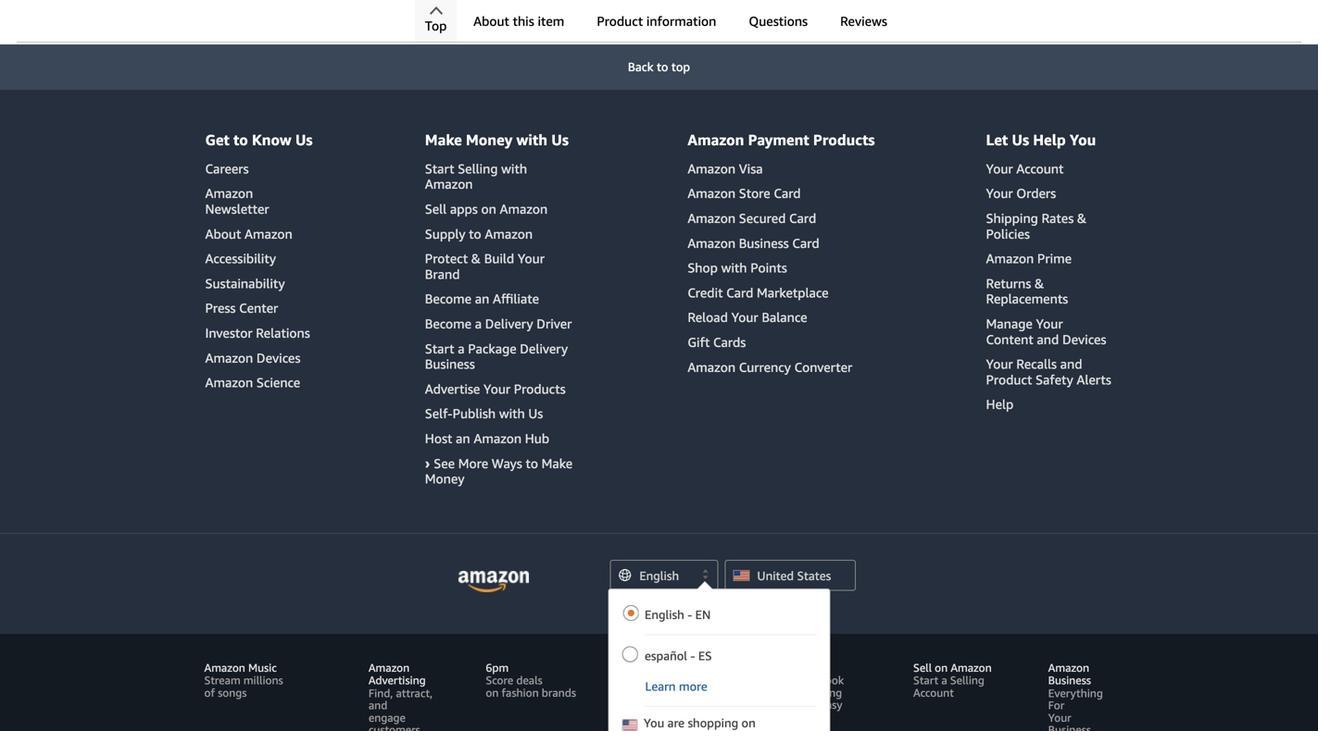 Task type: vqa. For each thing, say whether or not it's contained in the screenshot.
Store
yes



Task type: locate. For each thing, give the bounding box(es) containing it.
amazon newsletter
[[205, 186, 269, 217]]

- for english
[[688, 608, 692, 623]]

2 become from the top
[[425, 316, 472, 332]]

0 horizontal spatial you
[[644, 717, 665, 731]]

delivery down affiliate
[[485, 316, 533, 332]]

1 horizontal spatial an
[[475, 292, 490, 307]]

your down content
[[986, 357, 1013, 372]]

amazon inside amazon music stream millions of songs
[[204, 662, 245, 675]]

0 vertical spatial help
[[1033, 131, 1066, 149]]

0 horizontal spatial selling
[[458, 161, 498, 176]]

0 horizontal spatial money
[[425, 472, 465, 487]]

make
[[425, 131, 462, 149], [542, 456, 573, 471]]

a for become
[[475, 316, 482, 332]]

more
[[458, 456, 488, 471]]

1 vertical spatial money
[[425, 472, 465, 487]]

become for become an affiliate
[[425, 292, 472, 307]]

on inside 6pm score deals on fashion brands
[[486, 687, 499, 700]]

policies
[[986, 226, 1030, 242]]

to inside back to top link
[[657, 60, 668, 74]]

english up "english - en"
[[640, 569, 679, 584]]

card down shop with points 'link' on the right top of the page
[[727, 285, 754, 301]]

1 vertical spatial and
[[1061, 357, 1083, 372]]

accessibility link
[[205, 251, 276, 267]]

start inside start a package delivery business
[[425, 341, 455, 357]]

make up 'start selling with amazon' link
[[425, 131, 462, 149]]

amazon prime link
[[986, 251, 1072, 267]]

money down see on the left bottom of page
[[425, 472, 465, 487]]

to
[[657, 60, 668, 74], [233, 131, 248, 149], [469, 226, 482, 242], [526, 456, 538, 471]]

your right build
[[518, 251, 545, 267]]

0 vertical spatial account
[[1017, 161, 1064, 176]]

about down newsletter
[[205, 226, 241, 242]]

devices up alerts
[[1063, 332, 1107, 347]]

card
[[774, 186, 801, 201], [789, 211, 817, 226], [793, 236, 820, 251], [727, 285, 754, 301]]

made
[[790, 699, 817, 712]]

shipping rates & policies
[[986, 211, 1087, 242]]

with for make money with us
[[517, 131, 548, 149]]

brand
[[425, 267, 460, 282]]

amazon prime
[[986, 251, 1072, 267]]

start inside sell on amazon start a selling account
[[914, 675, 939, 688]]

1 horizontal spatial and
[[1037, 332, 1059, 347]]

english - en
[[645, 608, 711, 623]]

reload
[[688, 310, 728, 325]]

publishing
[[790, 687, 842, 700]]

0 vertical spatial money
[[466, 131, 513, 149]]

0 horizontal spatial devices
[[257, 351, 301, 366]]

product inside your recalls and product safety alerts
[[986, 372, 1033, 388]]

and up customers
[[369, 700, 388, 713]]

easy
[[820, 699, 843, 712]]

become a delivery driver
[[425, 316, 572, 332]]

0 horizontal spatial about
[[205, 226, 241, 242]]

become down brand at the left top of the page
[[425, 292, 472, 307]]

amazon inside amazon advertising find, attract, and engage customers
[[369, 662, 410, 675]]

points
[[751, 260, 787, 276]]

your orders link
[[986, 186, 1056, 201]]

english
[[640, 569, 679, 584], [645, 608, 685, 623]]

products
[[813, 131, 875, 149], [514, 382, 566, 397]]

1 vertical spatial sell
[[914, 662, 932, 675]]

a inside sell on amazon start a selling account
[[942, 675, 948, 688]]

0 horizontal spatial products
[[514, 382, 566, 397]]

0 vertical spatial and
[[1037, 332, 1059, 347]]

1 vertical spatial products
[[514, 382, 566, 397]]

& up replacements
[[1035, 276, 1044, 291]]

amazon visa
[[688, 161, 763, 176]]

item
[[538, 13, 565, 29]]

credit card marketplace
[[688, 285, 829, 301]]

help up your account link
[[1033, 131, 1066, 149]]

0 vertical spatial delivery
[[485, 316, 533, 332]]

apps
[[450, 202, 478, 217]]

0 vertical spatial -
[[688, 608, 692, 623]]

become down become an affiliate link
[[425, 316, 472, 332]]

& down abebooks
[[652, 687, 661, 700]]

and up safety
[[1061, 357, 1083, 372]]

selling
[[458, 161, 498, 176], [950, 675, 985, 688]]

amazon inside "amazon newsletter"
[[205, 186, 253, 201]]

with up start selling with amazon
[[517, 131, 548, 149]]

1 vertical spatial help
[[986, 397, 1014, 413]]

- left en
[[688, 608, 692, 623]]

2 horizontal spatial and
[[1061, 357, 1083, 372]]

start a package delivery business
[[425, 341, 568, 372]]

with inside start selling with amazon
[[501, 161, 527, 176]]

0 horizontal spatial product
[[597, 13, 643, 29]]

amazon store card link
[[688, 186, 801, 201]]

2 vertical spatial and
[[369, 700, 388, 713]]

0 horizontal spatial make
[[425, 131, 462, 149]]

delivery
[[485, 316, 533, 332], [520, 341, 568, 357]]

1 vertical spatial become
[[425, 316, 472, 332]]

& inside shipping rates & policies
[[1078, 211, 1087, 226]]

returns & replacements link
[[986, 276, 1069, 307]]

art
[[688, 675, 703, 688]]

an up become a delivery driver
[[475, 292, 490, 307]]

0 vertical spatial sell
[[425, 202, 447, 217]]

about amazon link
[[205, 226, 293, 242]]

1 vertical spatial about
[[205, 226, 241, 242]]

0 vertical spatial selling
[[458, 161, 498, 176]]

- left es
[[691, 649, 695, 664]]

science
[[257, 375, 300, 391]]

and inside amazon advertising find, attract, and engage customers
[[369, 700, 388, 713]]

1 horizontal spatial selling
[[950, 675, 985, 688]]

sell inside sell on amazon start a selling account
[[914, 662, 932, 675]]

0 horizontal spatial account
[[914, 687, 954, 700]]

help link
[[986, 397, 1014, 413]]

english left en
[[645, 608, 685, 623]]

for
[[1049, 700, 1065, 713]]

amazon business everything for your business
[[1049, 662, 1103, 732]]

gift
[[688, 335, 710, 350]]

an
[[475, 292, 490, 307], [456, 431, 470, 447]]

0 vertical spatial products
[[813, 131, 875, 149]]

credit
[[688, 285, 723, 301]]

1 horizontal spatial about
[[474, 13, 510, 29]]

to right get
[[233, 131, 248, 149]]

publish
[[453, 406, 496, 422]]

about for about this item
[[474, 13, 510, 29]]

product information
[[597, 13, 717, 29]]

card up marketplace
[[793, 236, 820, 251]]

1 horizontal spatial you
[[1070, 131, 1096, 149]]

products right payment
[[813, 131, 875, 149]]

0 vertical spatial about
[[474, 13, 510, 29]]

find,
[[369, 687, 393, 700]]

0 horizontal spatial and
[[369, 700, 388, 713]]

currency
[[739, 360, 791, 375]]

2 horizontal spatial a
[[942, 675, 948, 688]]

1 vertical spatial a
[[458, 341, 465, 357]]

and up 'recalls'
[[1037, 332, 1059, 347]]

1 vertical spatial selling
[[950, 675, 985, 688]]

about left this
[[474, 13, 510, 29]]

sell apps on amazon
[[425, 202, 548, 217]]

questions
[[749, 13, 808, 29]]

card right store
[[774, 186, 801, 201]]

1 horizontal spatial sell
[[914, 662, 932, 675]]

sell
[[425, 202, 447, 217], [914, 662, 932, 675]]

you are shopping on
[[644, 717, 756, 731]]

us
[[295, 131, 313, 149], [552, 131, 569, 149], [1012, 131, 1029, 149], [529, 406, 543, 422]]

reload your balance link
[[688, 310, 808, 325]]

1 vertical spatial product
[[986, 372, 1033, 388]]

fashion
[[502, 687, 539, 700]]

an right host
[[456, 431, 470, 447]]

advertising
[[369, 675, 426, 688]]

supply to amazon
[[425, 226, 533, 242]]

to left top
[[657, 60, 668, 74]]

to down apps
[[469, 226, 482, 242]]

an inside host an amazon hub › see more ways to make money
[[456, 431, 470, 447]]

delivery down driver
[[520, 341, 568, 357]]

to right ways
[[526, 456, 538, 471]]

amazon inside sell on amazon start a selling account
[[951, 662, 992, 675]]

amazon secured card link
[[688, 211, 817, 226]]

with down advertise your products link
[[499, 406, 525, 422]]

supply
[[425, 226, 466, 242]]

amazon currency converter link
[[688, 360, 853, 375]]

& left build
[[471, 251, 481, 267]]

books,
[[652, 675, 686, 688]]

make down hub
[[542, 456, 573, 471]]

2 vertical spatial start
[[914, 675, 939, 688]]

1 become from the top
[[425, 292, 472, 307]]

amazon store card
[[688, 186, 801, 201]]

0 vertical spatial an
[[475, 292, 490, 307]]

your
[[986, 161, 1013, 176], [986, 186, 1013, 201], [518, 251, 545, 267], [732, 310, 759, 325], [1036, 316, 1063, 332], [986, 357, 1013, 372], [484, 382, 511, 397], [1049, 712, 1072, 725]]

converter
[[795, 360, 853, 375]]

1 vertical spatial start
[[425, 341, 455, 357]]

money inside host an amazon hub › see more ways to make money
[[425, 472, 465, 487]]

millions
[[244, 675, 283, 688]]

protect
[[425, 251, 468, 267]]

on inside sell on amazon start a selling account
[[935, 662, 948, 675]]

1 horizontal spatial a
[[475, 316, 482, 332]]

on
[[481, 202, 497, 217], [935, 662, 948, 675], [486, 687, 499, 700], [742, 717, 756, 731]]

product up back
[[597, 13, 643, 29]]

stream
[[204, 675, 241, 688]]

an for become an affiliate
[[475, 292, 490, 307]]

& right rates
[[1078, 211, 1087, 226]]

devices inside manage your content and devices
[[1063, 332, 1107, 347]]

songs
[[218, 687, 247, 700]]

your recalls and product safety alerts
[[986, 357, 1112, 388]]

1 horizontal spatial make
[[542, 456, 573, 471]]

content
[[986, 332, 1034, 347]]

1 vertical spatial -
[[691, 649, 695, 664]]

1 horizontal spatial money
[[466, 131, 513, 149]]

1 vertical spatial you
[[644, 717, 665, 731]]

products for amazon payment products
[[813, 131, 875, 149]]

0 horizontal spatial help
[[986, 397, 1014, 413]]

0 vertical spatial a
[[475, 316, 482, 332]]

0 vertical spatial become
[[425, 292, 472, 307]]

let us help you
[[986, 131, 1096, 149]]

sustainability
[[205, 276, 285, 291]]

1 vertical spatial make
[[542, 456, 573, 471]]

your up self-publish with us link
[[484, 382, 511, 397]]

about for about amazon
[[205, 226, 241, 242]]

1 vertical spatial an
[[456, 431, 470, 447]]

0 horizontal spatial sell
[[425, 202, 447, 217]]

your inside protect & build your brand
[[518, 251, 545, 267]]

score
[[486, 675, 514, 688]]

1 horizontal spatial devices
[[1063, 332, 1107, 347]]

with down make money with us
[[501, 161, 527, 176]]

product up help link
[[986, 372, 1033, 388]]

1 vertical spatial delivery
[[520, 341, 568, 357]]

1 vertical spatial devices
[[257, 351, 301, 366]]

1 horizontal spatial product
[[986, 372, 1033, 388]]

en
[[696, 608, 711, 623]]

0 vertical spatial make
[[425, 131, 462, 149]]

1 horizontal spatial account
[[1017, 161, 1064, 176]]

a inside start a package delivery business
[[458, 341, 465, 357]]

start selling with amazon link
[[425, 161, 527, 192]]

0 vertical spatial english
[[640, 569, 679, 584]]

card right secured
[[789, 211, 817, 226]]

account inside sell on amazon start a selling account
[[914, 687, 954, 700]]

money up start selling with amazon
[[466, 131, 513, 149]]

0 vertical spatial devices
[[1063, 332, 1107, 347]]

become
[[425, 292, 472, 307], [425, 316, 472, 332]]

your down replacements
[[1036, 316, 1063, 332]]

1 vertical spatial account
[[914, 687, 954, 700]]

audiobook
[[790, 675, 844, 688]]

2 vertical spatial a
[[942, 675, 948, 688]]

0 vertical spatial start
[[425, 161, 455, 176]]

0 horizontal spatial an
[[456, 431, 470, 447]]

know
[[252, 131, 292, 149]]

help down your recalls and product safety alerts link
[[986, 397, 1014, 413]]

information
[[647, 13, 717, 29]]

your down everything
[[1049, 712, 1072, 725]]

business up advertise
[[425, 357, 475, 372]]

selling inside sell on amazon start a selling account
[[950, 675, 985, 688]]

amazon devices
[[205, 351, 301, 366]]

to inside host an amazon hub › see more ways to make money
[[526, 456, 538, 471]]

card for amazon business card
[[793, 236, 820, 251]]

1 horizontal spatial products
[[813, 131, 875, 149]]

package
[[468, 341, 517, 357]]

products up hub
[[514, 382, 566, 397]]

with for start selling with amazon
[[501, 161, 527, 176]]

prime
[[1038, 251, 1072, 267]]

shop with points
[[688, 260, 787, 276]]

start inside start selling with amazon
[[425, 161, 455, 176]]

0 horizontal spatial a
[[458, 341, 465, 357]]

1 vertical spatial english
[[645, 608, 685, 623]]

devices up science
[[257, 351, 301, 366]]

united states link
[[725, 560, 856, 592]]

collectibles
[[663, 687, 720, 700]]

business up the for
[[1049, 675, 1091, 688]]



Task type: describe. For each thing, give the bounding box(es) containing it.
let
[[986, 131, 1008, 149]]

0 vertical spatial you
[[1070, 131, 1096, 149]]

secured
[[739, 211, 786, 226]]

credit card marketplace link
[[688, 285, 829, 301]]

& inside the abebooks books, art & collectibles
[[652, 687, 661, 700]]

your inside your recalls and product safety alerts
[[986, 357, 1013, 372]]

reload your balance
[[688, 310, 808, 325]]

0 vertical spatial product
[[597, 13, 643, 29]]

- for español
[[691, 649, 695, 664]]

top
[[672, 60, 690, 74]]

business inside start a package delivery business
[[425, 357, 475, 372]]

back to top link
[[0, 45, 1319, 90]]

start selling with amazon
[[425, 161, 527, 192]]

an for host an amazon hub › see more ways to make money
[[456, 431, 470, 447]]

more
[[679, 680, 708, 694]]

shipping rates & policies link
[[986, 211, 1087, 242]]

see more ways to make money link
[[425, 456, 573, 487]]

hub
[[525, 431, 550, 447]]

alerts
[[1077, 372, 1112, 388]]

start for start a package delivery business
[[425, 341, 455, 357]]

& inside returns & replacements
[[1035, 276, 1044, 291]]

and inside your recalls and product safety alerts
[[1061, 357, 1083, 372]]

everything
[[1049, 687, 1103, 700]]

abebooks books, art & collectibles
[[652, 662, 720, 700]]

english for english
[[640, 569, 679, 584]]

sell for sell on amazon start a selling account
[[914, 662, 932, 675]]

music
[[248, 662, 277, 675]]

protect & build your brand
[[425, 251, 545, 282]]

gift cards link
[[688, 335, 746, 350]]

amazon secured card
[[688, 211, 817, 226]]

investor relations link
[[205, 326, 310, 341]]

us for self-publish with us
[[529, 406, 543, 422]]

sell for sell apps on amazon
[[425, 202, 447, 217]]

of
[[204, 687, 215, 700]]

press
[[205, 301, 236, 316]]

start for start selling with amazon
[[425, 161, 455, 176]]

and inside manage your content and devices
[[1037, 332, 1059, 347]]

brands
[[542, 687, 576, 700]]

host
[[425, 431, 453, 447]]

amazon science link
[[205, 375, 300, 391]]

press center
[[205, 301, 278, 316]]

your account link
[[986, 161, 1064, 176]]

es
[[698, 649, 712, 664]]

investor relations
[[205, 326, 310, 341]]

español
[[645, 649, 687, 664]]

card for amazon store card
[[774, 186, 801, 201]]

attract,
[[396, 687, 433, 700]]

host an amazon hub link
[[425, 431, 550, 447]]

start a package delivery business link
[[425, 341, 568, 372]]

manage
[[986, 316, 1033, 332]]

your orders
[[986, 186, 1056, 201]]

become an affiliate link
[[425, 292, 539, 307]]

make money with us
[[425, 131, 569, 149]]

center
[[239, 301, 278, 316]]

business down secured
[[739, 236, 789, 251]]

sustainability link
[[205, 276, 285, 291]]

6pm
[[486, 662, 509, 675]]

& inside protect & build your brand
[[471, 251, 481, 267]]

become an affiliate
[[425, 292, 539, 307]]

united
[[757, 569, 794, 584]]

with right shop
[[721, 260, 747, 276]]

›
[[425, 455, 430, 472]]

orders
[[1017, 186, 1056, 201]]

business down the for
[[1049, 724, 1091, 732]]

balance
[[762, 310, 808, 325]]

to for supply
[[469, 226, 482, 242]]

amazon devices link
[[205, 351, 301, 366]]

english for english - en
[[645, 608, 685, 623]]

careers
[[205, 161, 249, 176]]

card for amazon secured card
[[789, 211, 817, 226]]

returns & replacements
[[986, 276, 1069, 307]]

your up shipping
[[986, 186, 1013, 201]]

with for self-publish with us
[[499, 406, 525, 422]]

top
[[425, 18, 447, 33]]

1 horizontal spatial help
[[1033, 131, 1066, 149]]

amazon music stream millions of songs
[[204, 662, 283, 700]]

your down let
[[986, 161, 1013, 176]]

amazon inside start selling with amazon
[[425, 177, 473, 192]]

make inside host an amazon hub › see more ways to make money
[[542, 456, 573, 471]]

your down credit card marketplace link
[[732, 310, 759, 325]]

are
[[668, 717, 685, 731]]

rates
[[1042, 211, 1074, 226]]

affiliate
[[493, 292, 539, 307]]

states
[[797, 569, 831, 584]]

amazon inside amazon business everything for your business
[[1049, 662, 1090, 675]]

to for back
[[657, 60, 668, 74]]

manage your content and devices
[[986, 316, 1107, 347]]

us for make money with us
[[552, 131, 569, 149]]

advertise your products link
[[425, 382, 566, 397]]

amazon advertising find, attract, and engage customers
[[369, 662, 433, 732]]

your recalls and product safety alerts link
[[986, 357, 1112, 388]]

amazon us home image
[[459, 572, 529, 593]]

a for start
[[458, 341, 465, 357]]

shop with points link
[[688, 260, 787, 276]]

engage
[[369, 712, 406, 725]]

abebooks
[[652, 662, 702, 675]]

delivery inside start a package delivery business
[[520, 341, 568, 357]]

to for get
[[233, 131, 248, 149]]

replacements
[[986, 292, 1069, 307]]

visa
[[739, 161, 763, 176]]

driver
[[537, 316, 572, 332]]

become a delivery driver link
[[425, 316, 572, 332]]

get to know us
[[205, 131, 313, 149]]

amazon newsletter link
[[205, 186, 269, 217]]

amazon currency converter
[[688, 360, 853, 375]]

amazon visa link
[[688, 161, 763, 176]]

products for advertise your products
[[514, 382, 566, 397]]

amazon inside host an amazon hub › see more ways to make money
[[474, 431, 522, 447]]

us for get to know us
[[295, 131, 313, 149]]

selling inside start selling with amazon
[[458, 161, 498, 176]]

press center link
[[205, 301, 278, 316]]

your inside amazon business everything for your business
[[1049, 712, 1072, 725]]

relations
[[256, 326, 310, 341]]

become for become a delivery driver
[[425, 316, 472, 332]]

your inside manage your content and devices
[[1036, 316, 1063, 332]]

customers
[[369, 724, 420, 732]]

back
[[628, 60, 654, 74]]

sell on amazon start a selling account
[[914, 662, 992, 700]]

manage your content and devices link
[[986, 316, 1107, 347]]



